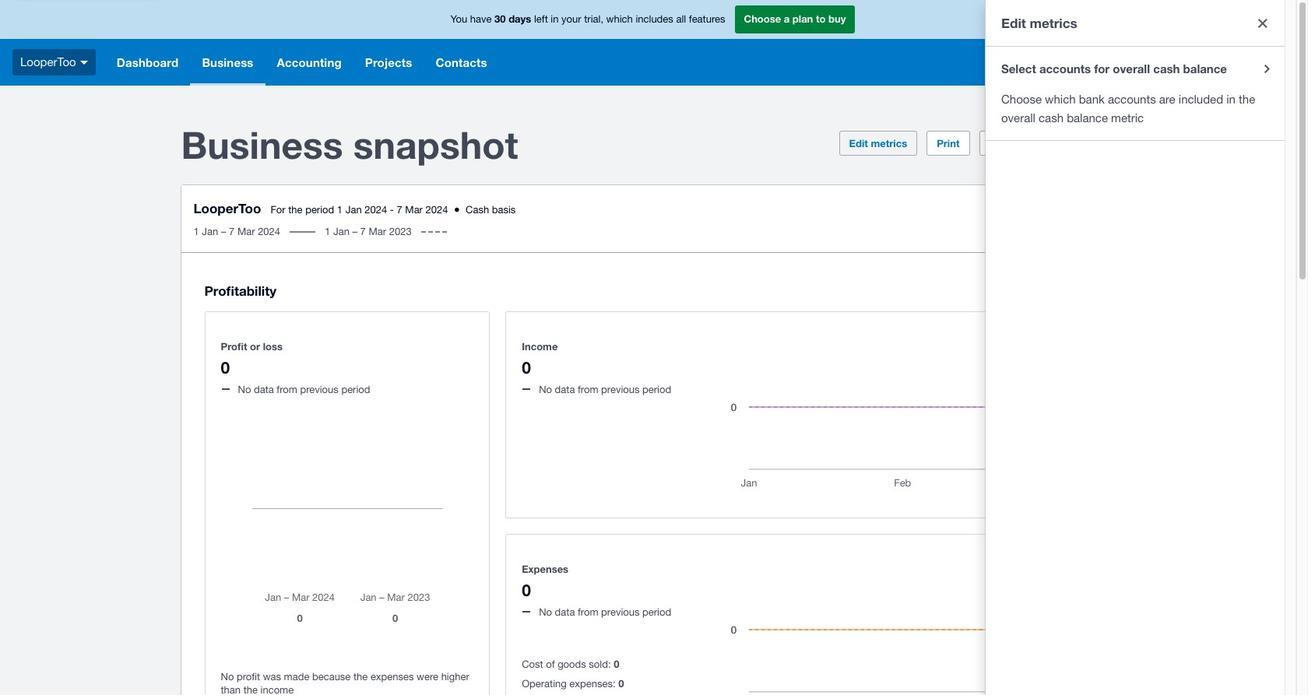 Task type: describe. For each thing, give the bounding box(es) containing it.
snapshot
[[353, 122, 518, 167]]

data for expenses 0
[[555, 606, 575, 618]]

profit
[[237, 671, 260, 683]]

trial,
[[584, 13, 603, 25]]

previous for income 0
[[601, 384, 640, 395]]

the down profit
[[243, 684, 258, 695]]

basis
[[492, 204, 516, 216]]

select
[[1001, 62, 1036, 76]]

previous for expenses 0
[[601, 606, 640, 618]]

features
[[689, 13, 725, 25]]

or
[[250, 340, 260, 352]]

projects button
[[353, 39, 424, 86]]

a
[[784, 13, 790, 25]]

mar for 1 jan – 7 mar 2023
[[369, 226, 386, 237]]

– for 7 mar 2023
[[352, 226, 357, 237]]

1 horizontal spatial cash
[[1153, 62, 1180, 76]]

edit metrics button
[[839, 131, 917, 156]]

2024 for mar
[[258, 226, 280, 237]]

in inside you have 30 days left in your trial, which includes all features
[[551, 13, 559, 25]]

svg image up choose which bank accounts are included in the overall cash balance metric
[[1105, 56, 1117, 68]]

0 vertical spatial edit metrics
[[1001, 14, 1077, 31]]

data for income 0
[[555, 384, 575, 395]]

7 for 1 jan – 7 mar 2023
[[360, 226, 366, 237]]

no data from previous period for income 0
[[539, 384, 671, 395]]

for
[[270, 204, 285, 216]]

from for profit or loss 0
[[277, 384, 297, 395]]

business button
[[190, 39, 265, 86]]

choose for you have
[[744, 13, 781, 25]]

jan for 1 jan – 7 mar 2023
[[333, 226, 349, 237]]

accounting
[[277, 55, 342, 69]]

expenses
[[371, 671, 414, 683]]

were
[[417, 671, 438, 683]]

business for business
[[202, 55, 253, 69]]

than
[[221, 684, 241, 695]]

operating
[[522, 678, 567, 690]]

mar for 1 jan – 7 mar 2024
[[237, 226, 255, 237]]

cost of goods sold: 0 operating expenses: 0
[[522, 658, 624, 690]]

loopertoo inside popup button
[[20, 55, 76, 68]]

1 horizontal spatial edit
[[1001, 14, 1026, 31]]

you have 30 days left in your trial, which includes all features
[[450, 13, 725, 25]]

choose which bank accounts are included in the overall cash balance metric
[[1001, 93, 1255, 125]]

select accounts for overall cash balance
[[1001, 62, 1227, 76]]

which inside choose which bank accounts are included in the overall cash balance metric
[[1045, 93, 1076, 106]]

metric
[[1111, 111, 1144, 125]]

all
[[676, 13, 686, 25]]

edit metrics inside edit metrics button
[[849, 137, 907, 149]]

svg image up included
[[1186, 56, 1198, 68]]

you
[[450, 13, 467, 25]]

1 for 1 jan – 7 mar 2024
[[193, 226, 199, 237]]

data for profit or loss 0
[[254, 384, 274, 395]]

0 inside "profit or loss 0"
[[221, 358, 230, 377]]

2 horizontal spatial 1
[[337, 204, 343, 216]]

svg image left for
[[1066, 58, 1075, 67]]

0 inside expenses 0
[[522, 581, 531, 600]]

are
[[1159, 93, 1175, 106]]

1 jan – 7 mar 2023
[[325, 226, 412, 237]]

expenses 0
[[522, 563, 568, 600]]

profitability
[[204, 283, 276, 299]]

your
[[561, 13, 581, 25]]

jan up 1 jan – 7 mar 2023
[[345, 204, 362, 216]]

2 horizontal spatial 7
[[397, 204, 402, 216]]

accounts inside choose which bank accounts are included in the overall cash balance metric
[[1108, 93, 1156, 106]]

because
[[312, 671, 351, 683]]

svg image inside loopertoo popup button
[[80, 61, 88, 64]]

business snapshot
[[181, 122, 518, 167]]

no for expenses 0
[[539, 606, 552, 618]]

of
[[546, 659, 555, 671]]

from for income 0
[[578, 384, 598, 395]]

close image
[[1248, 7, 1279, 39]]

no data from previous period for expenses 0
[[539, 606, 671, 618]]

goods
[[558, 659, 586, 671]]

0 horizontal spatial cash
[[466, 204, 489, 216]]

1 horizontal spatial svg image
[[1146, 56, 1157, 68]]

days
[[509, 13, 531, 25]]

for the period 1 jan 2024 - 7 mar 2024  ●  cash basis
[[270, 204, 516, 216]]



Task type: locate. For each thing, give the bounding box(es) containing it.
1 horizontal spatial 1
[[325, 226, 330, 237]]

print
[[937, 137, 960, 149]]

data down "profit or loss 0"
[[254, 384, 274, 395]]

metrics inside button
[[871, 137, 907, 149]]

0 horizontal spatial loopertoo
[[20, 55, 76, 68]]

which
[[606, 13, 633, 25], [1045, 93, 1076, 106]]

7 for 1 jan – 7 mar 2024
[[229, 226, 235, 237]]

choose left a
[[744, 13, 781, 25]]

0 down expenses
[[522, 581, 531, 600]]

7 up profitability
[[229, 226, 235, 237]]

no data from previous period up sold:
[[539, 606, 671, 618]]

edit metrics up select
[[1001, 14, 1077, 31]]

cash up cash popup button
[[1039, 111, 1064, 125]]

overall
[[1113, 62, 1150, 76], [1001, 111, 1035, 125]]

overall right for
[[1113, 62, 1150, 76]]

period for expenses 0
[[642, 606, 671, 618]]

to
[[816, 13, 826, 25]]

1 horizontal spatial 2024
[[365, 204, 387, 216]]

–
[[221, 226, 226, 237], [352, 226, 357, 237]]

1 for 1 jan – 7 mar 2023
[[325, 226, 330, 237]]

in inside choose which bank accounts are included in the overall cash balance metric
[[1226, 93, 1236, 106]]

1 horizontal spatial which
[[1045, 93, 1076, 106]]

0
[[221, 358, 230, 377], [522, 358, 531, 377], [522, 581, 531, 600], [614, 658, 619, 671], [618, 678, 624, 690]]

accounts
[[1039, 62, 1091, 76], [1108, 93, 1156, 106]]

1 vertical spatial edit metrics
[[849, 137, 907, 149]]

the right because
[[353, 671, 368, 683]]

0 down profit
[[221, 358, 230, 377]]

0 horizontal spatial edit metrics
[[849, 137, 907, 149]]

contacts button
[[424, 39, 499, 86]]

no profit was made because the expenses were higher than the income
[[221, 671, 469, 695]]

profit or loss 0
[[221, 340, 283, 377]]

0 down income
[[522, 358, 531, 377]]

accounts left for
[[1039, 62, 1091, 76]]

1 horizontal spatial overall
[[1113, 62, 1150, 76]]

balance down bank
[[1067, 111, 1108, 125]]

1 horizontal spatial mar
[[369, 226, 386, 237]]

cash right print at the right
[[1008, 137, 1031, 149]]

2 – from the left
[[352, 226, 357, 237]]

expenses
[[522, 563, 568, 575]]

– for 7 mar 2024
[[221, 226, 226, 237]]

in right 'left'
[[551, 13, 559, 25]]

choose inside choose which bank accounts are included in the overall cash balance metric
[[1001, 93, 1042, 106]]

which left bank
[[1045, 93, 1076, 106]]

0 vertical spatial choose
[[744, 13, 781, 25]]

1 vertical spatial balance
[[1067, 111, 1108, 125]]

1 horizontal spatial choose
[[1001, 93, 1042, 106]]

the right included
[[1239, 93, 1255, 106]]

1 jan – 7 mar 2024
[[193, 226, 280, 237]]

1 vertical spatial choose
[[1001, 93, 1042, 106]]

0 horizontal spatial accounts
[[1039, 62, 1091, 76]]

0 horizontal spatial 7
[[229, 226, 235, 237]]

ts
[[1266, 55, 1280, 69]]

no down income 0
[[539, 384, 552, 395]]

overall inside choose which bank accounts are included in the overall cash balance metric
[[1001, 111, 1035, 125]]

1 horizontal spatial in
[[1226, 93, 1236, 106]]

made
[[284, 671, 309, 683]]

in right included
[[1226, 93, 1236, 106]]

contacts
[[436, 55, 487, 69]]

1 vertical spatial cash
[[1039, 111, 1064, 125]]

jan up profitability
[[202, 226, 218, 237]]

30
[[494, 13, 506, 25]]

0 horizontal spatial in
[[551, 13, 559, 25]]

mar up profitability
[[237, 226, 255, 237]]

1 horizontal spatial edit metrics
[[1001, 14, 1077, 31]]

business inside dropdown button
[[202, 55, 253, 69]]

choose a plan to buy
[[744, 13, 846, 25]]

which right the trial,
[[606, 13, 633, 25]]

no data from previous period
[[238, 384, 370, 395], [539, 384, 671, 395], [539, 606, 671, 618]]

balance inside choose which bank accounts are included in the overall cash balance metric
[[1067, 111, 1108, 125]]

data
[[254, 384, 274, 395], [555, 384, 575, 395], [555, 606, 575, 618]]

metrics
[[1030, 14, 1077, 31], [871, 137, 907, 149]]

banner containing ts
[[0, 0, 1296, 86]]

0 horizontal spatial mar
[[237, 226, 255, 237]]

0 horizontal spatial overall
[[1001, 111, 1035, 125]]

1 horizontal spatial 7
[[360, 226, 366, 237]]

dashboard link
[[105, 39, 190, 86]]

0 vertical spatial overall
[[1113, 62, 1150, 76]]

no up the than
[[221, 671, 234, 683]]

profit
[[221, 340, 247, 352]]

2024 for jan
[[365, 204, 387, 216]]

1 vertical spatial which
[[1045, 93, 1076, 106]]

balance
[[1183, 62, 1227, 76], [1067, 111, 1108, 125]]

mar left 2023
[[369, 226, 386, 237]]

0 horizontal spatial 1
[[193, 226, 199, 237]]

1 vertical spatial loopertoo
[[193, 200, 261, 216]]

expenses:
[[569, 678, 616, 690]]

business for business snapshot
[[181, 122, 343, 167]]

period
[[305, 204, 334, 216], [341, 384, 370, 395], [642, 384, 671, 395], [642, 606, 671, 618]]

buy
[[828, 13, 846, 25]]

– down for the period 1 jan 2024 - 7 mar 2024  ●  cash basis
[[352, 226, 357, 237]]

1 horizontal spatial –
[[352, 226, 357, 237]]

no for profit or loss 0
[[238, 384, 251, 395]]

was
[[263, 671, 281, 683]]

income 0
[[522, 340, 558, 377]]

choose for select accounts for overall cash balance
[[1001, 93, 1042, 106]]

0 vertical spatial which
[[606, 13, 633, 25]]

accounting button
[[265, 39, 353, 86]]

1 horizontal spatial accounts
[[1108, 93, 1156, 106]]

have
[[470, 13, 492, 25]]

0 vertical spatial in
[[551, 13, 559, 25]]

left
[[534, 13, 548, 25]]

0 horizontal spatial balance
[[1067, 111, 1108, 125]]

loopertoo button
[[0, 39, 105, 86]]

edit metrics left print button at the right of page
[[849, 137, 907, 149]]

ts button
[[1257, 39, 1296, 86]]

sold:
[[589, 659, 611, 671]]

no
[[238, 384, 251, 395], [539, 384, 552, 395], [539, 606, 552, 618], [221, 671, 234, 683]]

projects
[[365, 55, 412, 69]]

svg image left the ts
[[1225, 55, 1240, 70]]

no down "profit or loss 0"
[[238, 384, 251, 395]]

from
[[277, 384, 297, 395], [578, 384, 598, 395], [578, 606, 598, 618]]

cash
[[1153, 62, 1180, 76], [1039, 111, 1064, 125]]

dashboard
[[117, 55, 179, 69]]

choose down select
[[1001, 93, 1042, 106]]

includes
[[636, 13, 673, 25]]

choose inside banner
[[744, 13, 781, 25]]

no data from previous period down income 0
[[539, 384, 671, 395]]

1 horizontal spatial loopertoo
[[193, 200, 261, 216]]

2024 down for
[[258, 226, 280, 237]]

0 vertical spatial business
[[202, 55, 253, 69]]

income
[[260, 684, 294, 695]]

plan
[[792, 13, 813, 25]]

in
[[551, 13, 559, 25], [1226, 93, 1236, 106]]

data down expenses 0
[[555, 606, 575, 618]]

0 horizontal spatial –
[[221, 226, 226, 237]]

1 vertical spatial metrics
[[871, 137, 907, 149]]

mar
[[405, 204, 423, 216], [237, 226, 255, 237], [369, 226, 386, 237]]

the right for
[[288, 204, 303, 216]]

for
[[1094, 62, 1110, 76]]

0 vertical spatial cash
[[1008, 137, 1031, 149]]

0 vertical spatial loopertoo
[[20, 55, 76, 68]]

0 horizontal spatial choose
[[744, 13, 781, 25]]

edit inside button
[[849, 137, 868, 149]]

0 inside income 0
[[522, 358, 531, 377]]

no data from previous period for profit or loss 0
[[238, 384, 370, 395]]

accounts up "metric"
[[1108, 93, 1156, 106]]

1 vertical spatial accounts
[[1108, 93, 1156, 106]]

cost
[[522, 659, 543, 671]]

7
[[397, 204, 402, 216], [229, 226, 235, 237], [360, 226, 366, 237]]

loopertoo
[[20, 55, 76, 68], [193, 200, 261, 216]]

0 vertical spatial edit
[[1001, 14, 1026, 31]]

1 horizontal spatial balance
[[1183, 62, 1227, 76]]

svg image
[[1146, 56, 1157, 68], [80, 61, 88, 64]]

-
[[390, 204, 394, 216]]

no data from previous period down loss
[[238, 384, 370, 395]]

– up profitability
[[221, 226, 226, 237]]

0 horizontal spatial edit
[[849, 137, 868, 149]]

period for profit or loss 0
[[341, 384, 370, 395]]

7 down for the period 1 jan 2024 - 7 mar 2024  ●  cash basis
[[360, 226, 366, 237]]

2 horizontal spatial mar
[[405, 204, 423, 216]]

higher
[[441, 671, 469, 683]]

2024 left -
[[365, 204, 387, 216]]

edit
[[1001, 14, 1026, 31], [849, 137, 868, 149]]

1 – from the left
[[221, 226, 226, 237]]

1 vertical spatial overall
[[1001, 111, 1035, 125]]

0 horizontal spatial metrics
[[871, 137, 907, 149]]

the inside choose which bank accounts are included in the overall cash balance metric
[[1239, 93, 1255, 106]]

overall up cash popup button
[[1001, 111, 1035, 125]]

1 horizontal spatial metrics
[[1030, 14, 1077, 31]]

cash
[[1008, 137, 1031, 149], [466, 204, 489, 216]]

0 vertical spatial cash
[[1153, 62, 1180, 76]]

0 horizontal spatial cash
[[1039, 111, 1064, 125]]

2023
[[389, 226, 412, 237]]

print button
[[927, 131, 970, 156]]

included
[[1179, 93, 1223, 106]]

metrics left print button at the right of page
[[871, 137, 907, 149]]

0 right the expenses:
[[618, 678, 624, 690]]

2 horizontal spatial 2024
[[426, 204, 448, 216]]

cash left basis
[[466, 204, 489, 216]]

no for income 0
[[539, 384, 552, 395]]

choose
[[744, 13, 781, 25], [1001, 93, 1042, 106]]

income
[[522, 340, 558, 352]]

no inside no profit was made because the expenses were higher than the income
[[221, 671, 234, 683]]

cash button
[[979, 131, 1094, 156]]

0 horizontal spatial 2024
[[258, 226, 280, 237]]

1 vertical spatial cash
[[466, 204, 489, 216]]

jan for 1 jan – 7 mar 2024
[[202, 226, 218, 237]]

1 vertical spatial in
[[1226, 93, 1236, 106]]

previous
[[300, 384, 339, 395], [601, 384, 640, 395], [601, 606, 640, 618]]

jan down for the period 1 jan 2024 - 7 mar 2024  ●  cash basis
[[333, 226, 349, 237]]

1 vertical spatial business
[[181, 122, 343, 167]]

1 vertical spatial edit
[[849, 137, 868, 149]]

banner
[[0, 0, 1296, 86]]

1
[[337, 204, 343, 216], [193, 226, 199, 237], [325, 226, 330, 237]]

0 horizontal spatial svg image
[[80, 61, 88, 64]]

0 vertical spatial balance
[[1183, 62, 1227, 76]]

0 vertical spatial metrics
[[1030, 14, 1077, 31]]

cash inside popup button
[[1008, 137, 1031, 149]]

data down income 0
[[555, 384, 575, 395]]

cash inside choose which bank accounts are included in the overall cash balance metric
[[1039, 111, 1064, 125]]

0 vertical spatial accounts
[[1039, 62, 1091, 76]]

2024
[[365, 204, 387, 216], [426, 204, 448, 216], [258, 226, 280, 237]]

previous for profit or loss 0
[[300, 384, 339, 395]]

0 right sold:
[[614, 658, 619, 671]]

metrics up select
[[1030, 14, 1077, 31]]

1 horizontal spatial cash
[[1008, 137, 1031, 149]]

cash up are on the right of the page
[[1153, 62, 1180, 76]]

which inside you have 30 days left in your trial, which includes all features
[[606, 13, 633, 25]]

svg image left the dashboard link
[[80, 61, 88, 64]]

no down expenses 0
[[539, 606, 552, 618]]

svg image
[[1225, 55, 1240, 70], [1105, 56, 1117, 68], [1186, 56, 1198, 68], [1066, 58, 1075, 67]]

mar right -
[[405, 204, 423, 216]]

period for income 0
[[642, 384, 671, 395]]

2024 right -
[[426, 204, 448, 216]]

balance up included
[[1183, 62, 1227, 76]]

bank
[[1079, 93, 1105, 106]]

business
[[202, 55, 253, 69], [181, 122, 343, 167]]

from for expenses 0
[[578, 606, 598, 618]]

loss
[[263, 340, 283, 352]]

jan
[[345, 204, 362, 216], [202, 226, 218, 237], [333, 226, 349, 237]]

edit metrics
[[1001, 14, 1077, 31], [849, 137, 907, 149]]

0 horizontal spatial which
[[606, 13, 633, 25]]

7 right -
[[397, 204, 402, 216]]

the
[[1239, 93, 1255, 106], [288, 204, 303, 216], [353, 671, 368, 683], [243, 684, 258, 695]]

svg image right for
[[1146, 56, 1157, 68]]



Task type: vqa. For each thing, say whether or not it's contained in the screenshot.
'Business' corresponding to Business snapshot
yes



